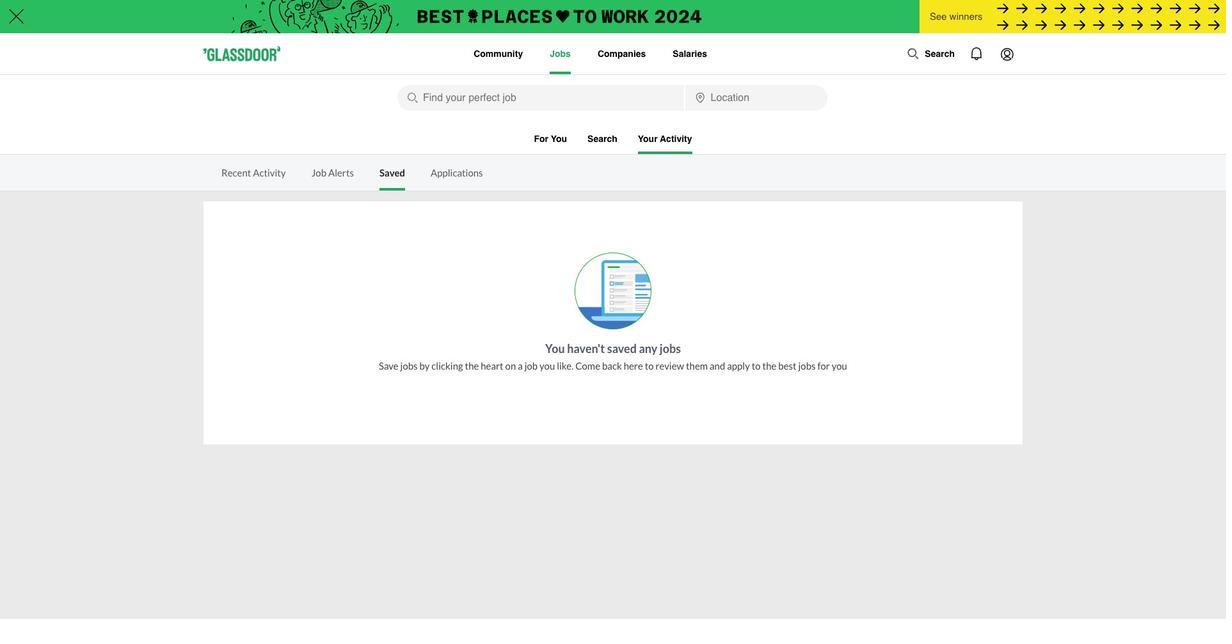 Task type: vqa. For each thing, say whether or not it's contained in the screenshot.
to
yes



Task type: locate. For each thing, give the bounding box(es) containing it.
jobs up 'review'
[[660, 342, 681, 356]]

jobs left for
[[798, 360, 816, 372]]

0 horizontal spatial the
[[465, 360, 479, 372]]

jobs
[[550, 48, 571, 59]]

the left heart
[[465, 360, 479, 372]]

1 horizontal spatial you
[[832, 360, 847, 372]]

recent activity link
[[221, 167, 286, 179]]

0 vertical spatial search
[[925, 49, 955, 59]]

jobs left by
[[400, 360, 418, 372]]

search left your
[[588, 134, 617, 144]]

a
[[518, 360, 523, 372]]

2 horizontal spatial jobs
[[798, 360, 816, 372]]

search down see
[[925, 49, 955, 59]]

1 horizontal spatial the
[[763, 360, 777, 372]]

community link
[[474, 33, 523, 74]]

0 horizontal spatial activity
[[253, 167, 286, 179]]

apply
[[727, 360, 750, 372]]

1 horizontal spatial search
[[925, 49, 955, 59]]

to
[[645, 360, 654, 372], [752, 360, 761, 372]]

activity
[[660, 134, 692, 144], [253, 167, 286, 179]]

1 horizontal spatial to
[[752, 360, 761, 372]]

to right apply
[[752, 360, 761, 372]]

0 horizontal spatial you
[[540, 360, 555, 372]]

the
[[465, 360, 479, 372], [763, 360, 777, 372]]

1 vertical spatial search
[[588, 134, 617, 144]]

lottie animation container image
[[423, 33, 472, 71], [423, 33, 472, 71], [961, 38, 992, 69], [907, 47, 920, 60]]

1 horizontal spatial none field
[[685, 85, 828, 111]]

job alerts
[[311, 167, 354, 179]]

best
[[778, 360, 797, 372]]

to right here
[[645, 360, 654, 372]]

on
[[505, 360, 516, 372]]

1 horizontal spatial activity
[[660, 134, 692, 144]]

lottie animation container image inside search button
[[907, 47, 920, 60]]

Search location field
[[685, 85, 828, 111]]

0 horizontal spatial to
[[645, 360, 654, 372]]

salaries
[[673, 48, 707, 59]]

activity right recent
[[253, 167, 286, 179]]

see
[[930, 11, 947, 22]]

you
[[540, 360, 555, 372], [832, 360, 847, 372]]

job
[[525, 360, 538, 372]]

you right for
[[832, 360, 847, 372]]

activity right your
[[660, 134, 692, 144]]

recent activity
[[221, 167, 286, 179]]

None field
[[397, 85, 684, 111], [685, 85, 828, 111]]

clicking
[[432, 360, 463, 372]]

like.
[[557, 360, 574, 372]]

you right job
[[540, 360, 555, 372]]

activity inside your activity 'link'
[[660, 134, 692, 144]]

your activity
[[638, 134, 692, 144]]

companies link
[[598, 33, 646, 74]]

lottie animation container image
[[961, 38, 992, 69], [992, 38, 1023, 69], [992, 38, 1023, 69], [907, 47, 920, 60]]

job
[[311, 167, 326, 179]]

0 vertical spatial activity
[[660, 134, 692, 144]]

2 none field from the left
[[685, 85, 828, 111]]

2 you from the left
[[832, 360, 847, 372]]

0 vertical spatial you
[[551, 134, 567, 144]]

you
[[551, 134, 567, 144], [545, 342, 565, 356]]

jobs link
[[550, 33, 571, 74]]

1 vertical spatial activity
[[253, 167, 286, 179]]

jobs
[[660, 342, 681, 356], [400, 360, 418, 372], [798, 360, 816, 372]]

0 horizontal spatial none field
[[397, 85, 684, 111]]

1 vertical spatial you
[[545, 342, 565, 356]]

Search keyword field
[[397, 85, 684, 111]]

salaries link
[[673, 33, 707, 74]]

any
[[639, 342, 658, 356]]

the left best
[[763, 360, 777, 372]]

1 none field from the left
[[397, 85, 684, 111]]

search
[[925, 49, 955, 59], [588, 134, 617, 144]]

0 horizontal spatial search
[[588, 134, 617, 144]]

you up like.
[[545, 342, 565, 356]]

search link
[[588, 134, 617, 152]]

you right for
[[551, 134, 567, 144]]

companies
[[598, 48, 646, 59]]

for you link
[[534, 134, 567, 152]]



Task type: describe. For each thing, give the bounding box(es) containing it.
none field search location
[[685, 85, 828, 111]]

1 the from the left
[[465, 360, 479, 372]]

search button
[[901, 41, 961, 67]]

saved
[[380, 167, 405, 179]]

for
[[534, 134, 549, 144]]

lottie animation container image inside search button
[[907, 47, 920, 60]]

see winners link
[[920, 0, 1226, 34]]

back
[[602, 360, 622, 372]]

review
[[656, 360, 684, 372]]

search inside button
[[925, 49, 955, 59]]

activity for recent activity
[[253, 167, 286, 179]]

by
[[420, 360, 430, 372]]

here
[[624, 360, 643, 372]]

recent
[[221, 167, 251, 179]]

haven't
[[567, 342, 605, 356]]

for
[[818, 360, 830, 372]]

1 to from the left
[[645, 360, 654, 372]]

0 horizontal spatial jobs
[[400, 360, 418, 372]]

alerts
[[328, 167, 354, 179]]

applications link
[[431, 167, 483, 179]]

2 to from the left
[[752, 360, 761, 372]]

1 you from the left
[[540, 360, 555, 372]]

winners
[[950, 11, 983, 22]]

job alerts link
[[311, 167, 354, 179]]

activity for your activity
[[660, 134, 692, 144]]

none field search keyword
[[397, 85, 684, 111]]

your activity link
[[638, 134, 692, 154]]

community
[[474, 48, 523, 59]]

heart
[[481, 360, 504, 372]]

saved
[[607, 342, 637, 356]]

save
[[379, 360, 399, 372]]

2 the from the left
[[763, 360, 777, 372]]

your
[[638, 134, 658, 144]]

them
[[686, 360, 708, 372]]

and
[[710, 360, 725, 372]]

for you
[[534, 134, 567, 144]]

you haven't saved any jobs save jobs by clicking the heart on a job you like. come back here to review them and apply to the best jobs for you
[[379, 342, 847, 372]]

see winners
[[930, 11, 983, 22]]

applications
[[431, 167, 483, 179]]

you inside 'you haven't saved any jobs save jobs by clicking the heart on a job you like. come back here to review them and apply to the best jobs for you'
[[545, 342, 565, 356]]

come
[[576, 360, 600, 372]]

saved link
[[380, 167, 405, 191]]

1 horizontal spatial jobs
[[660, 342, 681, 356]]



